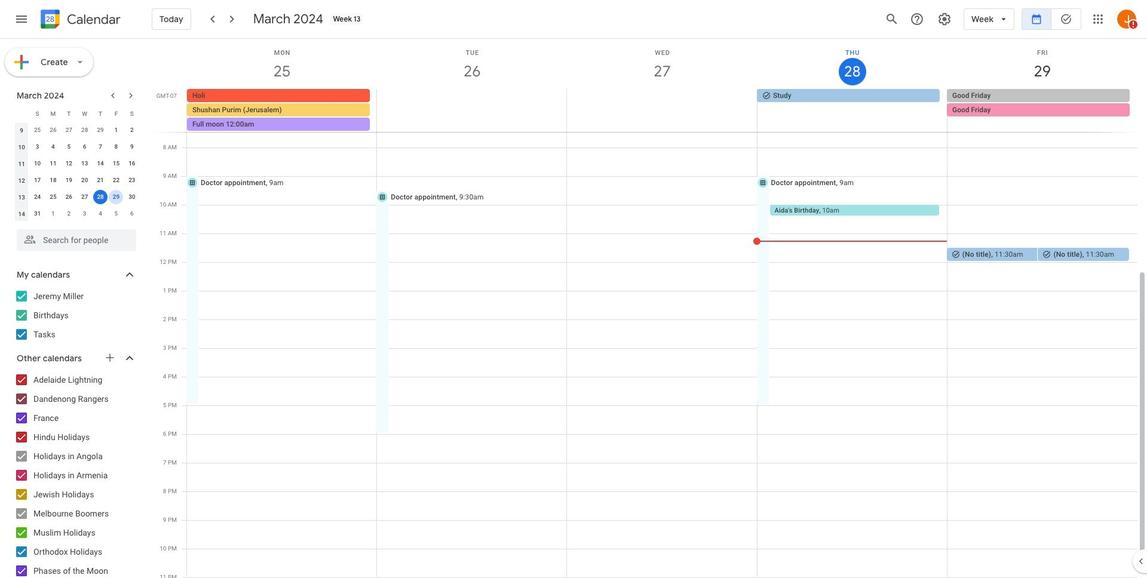Task type: describe. For each thing, give the bounding box(es) containing it.
calendar element
[[38, 7, 121, 33]]

row group inside march 2024 grid
[[14, 122, 140, 222]]

10 element
[[30, 157, 45, 171]]

april 2 element
[[62, 207, 76, 221]]

Search for people text field
[[24, 230, 129, 251]]

march 2024 grid
[[11, 105, 140, 222]]

1 element
[[109, 123, 123, 137]]

april 5 element
[[109, 207, 123, 221]]

25 element
[[46, 190, 60, 204]]

16 element
[[125, 157, 139, 171]]

21 element
[[93, 173, 108, 188]]

22 element
[[109, 173, 123, 188]]

13 element
[[78, 157, 92, 171]]

my calendars list
[[2, 287, 148, 344]]

2 element
[[125, 123, 139, 137]]

heading inside calendar 'element'
[[65, 12, 121, 27]]

7 element
[[93, 140, 108, 154]]

27 element
[[78, 190, 92, 204]]

5 element
[[62, 140, 76, 154]]

april 6 element
[[125, 207, 139, 221]]

12 element
[[62, 157, 76, 171]]

4 element
[[46, 140, 60, 154]]

february 29 element
[[93, 123, 108, 137]]

february 25 element
[[30, 123, 45, 137]]

29 element
[[109, 190, 123, 204]]

17 element
[[30, 173, 45, 188]]

8 element
[[109, 140, 123, 154]]

april 1 element
[[46, 207, 60, 221]]

3 element
[[30, 140, 45, 154]]

20 element
[[78, 173, 92, 188]]

23 element
[[125, 173, 139, 188]]



Task type: locate. For each thing, give the bounding box(es) containing it.
add other calendars image
[[104, 352, 116, 364]]

february 28 element
[[78, 123, 92, 137]]

11 element
[[46, 157, 60, 171]]

28, today element
[[93, 190, 108, 204]]

settings menu image
[[938, 12, 952, 26]]

column header
[[14, 105, 30, 122]]

6 element
[[78, 140, 92, 154]]

april 4 element
[[93, 207, 108, 221]]

14 element
[[93, 157, 108, 171]]

heading
[[65, 12, 121, 27]]

row
[[182, 89, 1148, 132], [14, 105, 140, 122], [14, 122, 140, 139], [14, 139, 140, 155], [14, 155, 140, 172], [14, 172, 140, 189], [14, 189, 140, 206], [14, 206, 140, 222]]

None search field
[[0, 225, 148, 251]]

row group
[[14, 122, 140, 222]]

18 element
[[46, 173, 60, 188]]

24 element
[[30, 190, 45, 204]]

main drawer image
[[14, 12, 29, 26]]

19 element
[[62, 173, 76, 188]]

other calendars list
[[2, 371, 148, 579]]

30 element
[[125, 190, 139, 204]]

26 element
[[62, 190, 76, 204]]

grid
[[153, 39, 1148, 579]]

15 element
[[109, 157, 123, 171]]

april 3 element
[[78, 207, 92, 221]]

column header inside march 2024 grid
[[14, 105, 30, 122]]

cell
[[187, 89, 377, 132], [377, 89, 567, 132], [567, 89, 757, 132], [947, 89, 1137, 132], [93, 189, 108, 206], [108, 189, 124, 206]]

31 element
[[30, 207, 45, 221]]

february 26 element
[[46, 123, 60, 137]]

9 element
[[125, 140, 139, 154]]

february 27 element
[[62, 123, 76, 137]]



